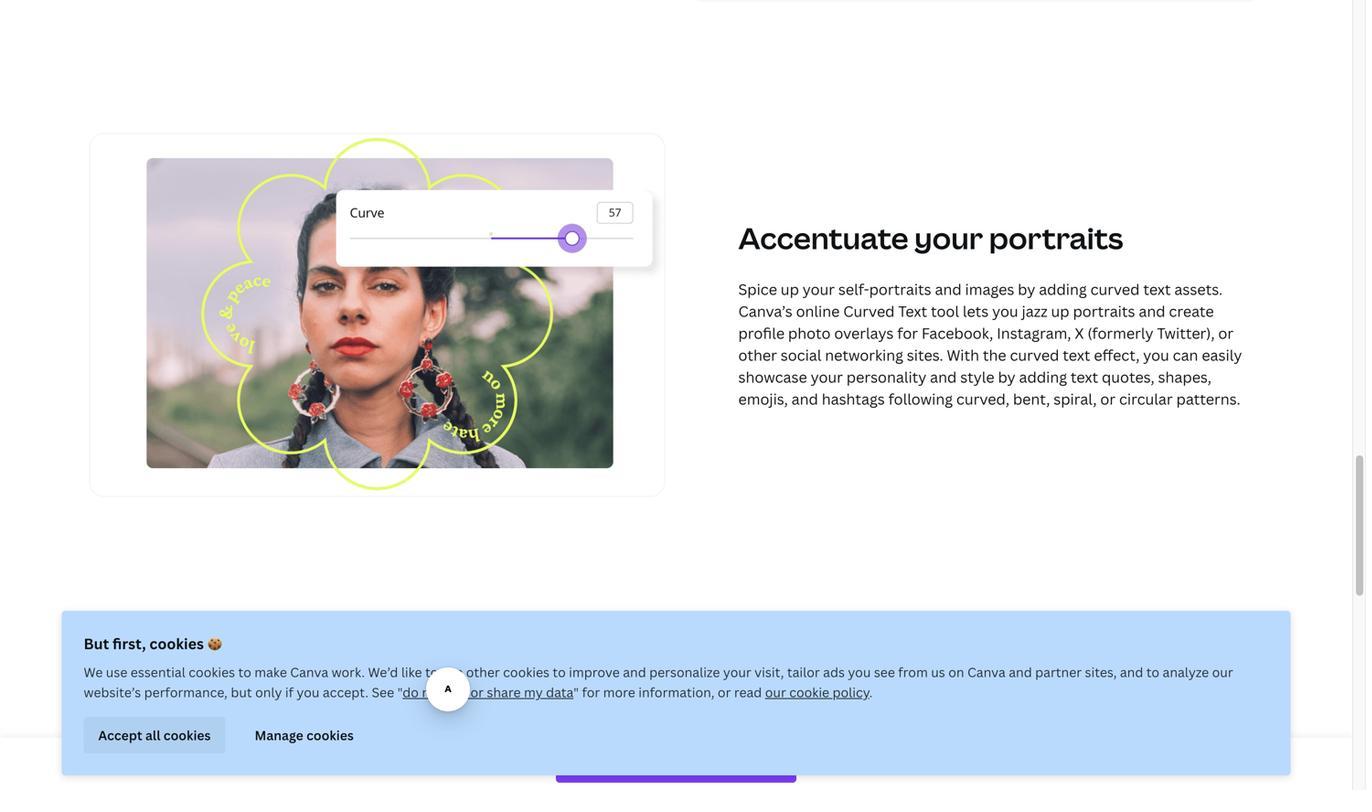 Task type: describe. For each thing, give the bounding box(es) containing it.
useful.
[[709, 756, 780, 785]]

1 vertical spatial adding
[[1020, 367, 1068, 387]]

curved
[[844, 301, 895, 321]]

more
[[603, 684, 636, 701]]

your inside 'we use essential cookies to make canva work. we'd like to use other cookies to improve and personalize your visit, tailor ads you see from us on canva and partner sites, and to analyze our website's performance, but only if you accept. see "'
[[724, 664, 752, 681]]

tool inside @canva is simply outstanding as a tool to create designs. using canva is such a seamless experience that once you sit down to design, you don't feel like getting up. it's addictive and useful. keep going canva. i use canva every day – i couldn't do my job without it. the ability to st
[[664, 690, 706, 719]]

facebook,
[[922, 323, 994, 343]]

shapes,
[[1159, 367, 1212, 387]]

day
[[453, 788, 494, 790]]

not
[[422, 684, 443, 701]]

you right the if
[[297, 684, 320, 701]]

and inside @canva is simply outstanding as a tool to create designs. using canva is such a seamless experience that once you sit down to design, you don't feel like getting up. it's addictive and useful. keep going canva. i use canva every day – i couldn't do my job without it. the ability to st
[[663, 756, 704, 785]]

lets
[[963, 301, 989, 321]]

outstanding
[[484, 690, 612, 719]]

couldn't
[[527, 788, 614, 790]]

2 " from the left
[[574, 684, 579, 701]]

1 horizontal spatial by
[[1018, 279, 1036, 299]]

effect,
[[1094, 345, 1140, 365]]

x
[[1075, 323, 1084, 343]]

it.
[[816, 788, 836, 790]]

" inside 'we use essential cookies to make canva work. we'd like to use other cookies to improve and personalize your visit, tailor ads you see from us on canva and partner sites, and to analyze our website's performance, but only if you accept. see "'
[[398, 684, 403, 701]]

it's
[[525, 756, 555, 785]]

networking
[[825, 345, 904, 365]]

overlays
[[835, 323, 894, 343]]

canva.
[[904, 756, 975, 785]]

0 vertical spatial my
[[524, 684, 543, 701]]

work.
[[332, 664, 365, 681]]

showcase
[[739, 367, 808, 387]]

designs.
[[813, 690, 898, 719]]

simply
[[409, 690, 479, 719]]

curved,
[[957, 389, 1010, 409]]

emojis,
[[739, 389, 788, 409]]

feel
[[325, 756, 365, 785]]

1 is from the left
[[388, 690, 404, 719]]

cookies inside button
[[307, 727, 354, 744]]

to up "not"
[[425, 664, 439, 681]]

such
[[300, 723, 350, 752]]

spice
[[739, 279, 778, 299]]

sit
[[752, 723, 777, 752]]

on
[[949, 664, 965, 681]]

other inside 'we use essential cookies to make canva work. we'd like to use other cookies to improve and personalize your visit, tailor ads you see from us on canva and partner sites, and to analyze our website's performance, but only if you accept. see "'
[[466, 664, 500, 681]]

we
[[84, 664, 103, 681]]

accept
[[98, 727, 142, 744]]

following
[[889, 389, 953, 409]]

you left can
[[1144, 345, 1170, 365]]

ability
[[885, 788, 951, 790]]

0 horizontal spatial our
[[765, 684, 787, 701]]

cookies up essential
[[150, 634, 204, 654]]

to up "but"
[[238, 664, 251, 681]]

make
[[255, 664, 287, 681]]

cookie
[[790, 684, 830, 701]]

can
[[1173, 345, 1199, 365]]

manage cookies
[[255, 727, 354, 744]]

🍪
[[207, 634, 222, 654]]

feature 5-1-curved-text image
[[89, 133, 666, 497]]

easily
[[1202, 345, 1243, 365]]

and down sites.
[[930, 367, 957, 387]]

tool inside spice up your self-portraits and images by adding curved text assets. canva's online curved text tool lets you jazz up portraits and create profile photo overlays for facebook, instagram, x (formerly twitter), or other social networking sites. with the curved text effect, you can easily showcase your personality and style by adding text quotes, shapes, emojis, and hashtags following curved, bent, spiral, or circular patterns.
[[931, 301, 960, 321]]

us
[[931, 664, 946, 681]]

down
[[782, 723, 840, 752]]

hashtags
[[822, 389, 885, 409]]

cookies up share
[[503, 664, 550, 681]]

2 is from the left
[[1037, 690, 1053, 719]]

sites,
[[1085, 664, 1117, 681]]

to down designs.
[[845, 723, 868, 752]]

with
[[947, 345, 980, 365]]

but
[[231, 684, 252, 701]]

information,
[[639, 684, 715, 701]]

you down images
[[993, 301, 1019, 321]]

you up 'useful.'
[[706, 723, 747, 752]]

create inside spice up your self-portraits and images by adding curved text assets. canva's online curved text tool lets you jazz up portraits and create profile photo overlays for facebook, instagram, x (formerly twitter), or other social networking sites. with the curved text effect, you can easily showcase your personality and style by adding text quotes, shapes, emojis, and hashtags following curved, bent, spiral, or circular patterns.
[[1170, 301, 1215, 321]]

style
[[961, 367, 995, 387]]

and left images
[[935, 279, 962, 299]]

bent,
[[1013, 389, 1051, 409]]

do inside @canva is simply outstanding as a tool to create designs. using canva is such a seamless experience that once you sit down to design, you don't feel like getting up. it's addictive and useful. keep going canva. i use canva every day – i couldn't do my job without it. the ability to st
[[619, 788, 647, 790]]

use inside @canva is simply outstanding as a tool to create designs. using canva is such a seamless experience that once you sit down to design, you don't feel like getting up. it's addictive and useful. keep going canva. i use canva every day – i couldn't do my job without it. the ability to st
[[991, 756, 1028, 785]]

assets.
[[1175, 279, 1223, 299]]

canva down feel
[[316, 788, 382, 790]]

and down showcase
[[792, 389, 819, 409]]

we'd
[[368, 664, 398, 681]]

you up canva. at the right bottom
[[952, 723, 992, 752]]

experience
[[476, 723, 594, 752]]

but first, cookies 🍪
[[84, 634, 222, 654]]

2 vertical spatial portraits
[[1074, 301, 1136, 321]]

0 horizontal spatial by
[[999, 367, 1016, 387]]

cookies down 🍪
[[189, 664, 235, 681]]

once
[[648, 723, 701, 752]]

twitter),
[[1158, 323, 1215, 343]]

up.
[[488, 756, 520, 785]]

spice up your self-portraits and images by adding curved text assets. canva's online curved text tool lets you jazz up portraits and create profile photo overlays for facebook, instagram, x (formerly twitter), or other social networking sites. with the curved text effect, you can easily showcase your personality and style by adding text quotes, shapes, emojis, and hashtags following curved, bent, spiral, or circular patterns.
[[739, 279, 1243, 409]]

social
[[781, 345, 822, 365]]

your up images
[[915, 218, 984, 258]]

and right sites, at the right bottom of the page
[[1121, 664, 1144, 681]]

to left analyze
[[1147, 664, 1160, 681]]

getting
[[409, 756, 483, 785]]

you up policy
[[848, 664, 871, 681]]

do not sell or share my data link
[[403, 684, 574, 701]]

that
[[599, 723, 643, 752]]

or right sell
[[471, 684, 484, 701]]

essential
[[131, 664, 186, 681]]

website's
[[84, 684, 141, 701]]

or left read
[[718, 684, 731, 701]]

if
[[285, 684, 294, 701]]

partner
[[1036, 664, 1082, 681]]

0 vertical spatial i
[[980, 756, 986, 785]]

for inside spice up your self-portraits and images by adding curved text assets. canva's online curved text tool lets you jazz up portraits and create profile photo overlays for facebook, instagram, x (formerly twitter), or other social networking sites. with the curved text effect, you can easily showcase your personality and style by adding text quotes, shapes, emojis, and hashtags following curved, bent, spiral, or circular patterns.
[[898, 323, 918, 343]]

canva's
[[739, 301, 793, 321]]

manage
[[255, 727, 304, 744]]

instagram,
[[997, 323, 1072, 343]]

first,
[[113, 634, 146, 654]]



Task type: locate. For each thing, give the bounding box(es) containing it.
0 vertical spatial up
[[781, 279, 799, 299]]

1 vertical spatial tool
[[664, 690, 706, 719]]

1 horizontal spatial up
[[1052, 301, 1070, 321]]

self-
[[839, 279, 870, 299]]

is down partner
[[1037, 690, 1053, 719]]

text down the x
[[1063, 345, 1091, 365]]

0 vertical spatial create
[[1170, 301, 1215, 321]]

1 " from the left
[[398, 684, 403, 701]]

0 vertical spatial a
[[646, 690, 659, 719]]

i right canva. at the right bottom
[[980, 756, 986, 785]]

0 horizontal spatial do
[[403, 684, 419, 701]]

our inside 'we use essential cookies to make canva work. we'd like to use other cookies to improve and personalize your visit, tailor ads you see from us on canva and partner sites, and to analyze our website's performance, but only if you accept. see "'
[[1213, 664, 1234, 681]]

online
[[796, 301, 840, 321]]

cookies
[[150, 634, 204, 654], [189, 664, 235, 681], [503, 664, 550, 681], [164, 727, 211, 744], [307, 727, 354, 744]]

share
[[487, 684, 521, 701]]

and left partner
[[1009, 664, 1033, 681]]

personality
[[847, 367, 927, 387]]

1 vertical spatial curved
[[1010, 345, 1060, 365]]

analyze
[[1163, 664, 1210, 681]]

ads
[[823, 664, 845, 681]]

and
[[935, 279, 962, 299], [1139, 301, 1166, 321], [930, 367, 957, 387], [792, 389, 819, 409], [623, 664, 646, 681], [1009, 664, 1033, 681], [1121, 664, 1144, 681], [663, 756, 704, 785]]

2 horizontal spatial use
[[991, 756, 1028, 785]]

data
[[546, 684, 574, 701]]

create inside @canva is simply outstanding as a tool to create designs. using canva is such a seamless experience that once you sit down to design, you don't feel like getting up. it's addictive and useful. keep going canva. i use canva every day – i couldn't do my job without it. the ability to st
[[739, 690, 808, 719]]

0 horizontal spatial use
[[106, 664, 128, 681]]

0 vertical spatial by
[[1018, 279, 1036, 299]]

0 vertical spatial adding
[[1039, 279, 1087, 299]]

1 horizontal spatial is
[[1037, 690, 1053, 719]]

1 horizontal spatial a
[[646, 690, 659, 719]]

profile
[[739, 323, 785, 343]]

1 horizontal spatial for
[[898, 323, 918, 343]]

use
[[106, 664, 128, 681], [442, 664, 463, 681], [991, 756, 1028, 785]]

tool up facebook,
[[931, 301, 960, 321]]

portraits up (formerly
[[1074, 301, 1136, 321]]

1 vertical spatial like
[[370, 756, 404, 785]]

my left 'data'
[[524, 684, 543, 701]]

all
[[145, 727, 161, 744]]

see
[[874, 664, 895, 681]]

cookies right all
[[164, 727, 211, 744]]

1 vertical spatial other
[[466, 664, 500, 681]]

to down canva. at the right bottom
[[956, 788, 979, 790]]

use down don't
[[991, 756, 1028, 785]]

1 horizontal spatial create
[[1170, 301, 1215, 321]]

0 vertical spatial curved
[[1091, 279, 1140, 299]]

0 vertical spatial portraits
[[990, 218, 1124, 258]]

or up easily
[[1219, 323, 1234, 343]]

curved up (formerly
[[1091, 279, 1140, 299]]

0 horizontal spatial up
[[781, 279, 799, 299]]

portraits up jazz on the right
[[990, 218, 1124, 258]]

quotes,
[[1102, 367, 1155, 387]]

0 horizontal spatial "
[[398, 684, 403, 701]]

1 vertical spatial i
[[516, 788, 522, 790]]

and up (formerly
[[1139, 301, 1166, 321]]

sites.
[[907, 345, 944, 365]]

manage cookies button
[[240, 717, 369, 754]]

" right 'see'
[[398, 684, 403, 701]]

other inside spice up your self-portraits and images by adding curved text assets. canva's online curved text tool lets you jazz up portraits and create profile photo overlays for facebook, instagram, x (formerly twitter), or other social networking sites. with the curved text effect, you can easily showcase your personality and style by adding text quotes, shapes, emojis, and hashtags following curved, bent, spiral, or circular patterns.
[[739, 345, 778, 365]]

circular
[[1120, 389, 1173, 409]]

up right jazz on the right
[[1052, 301, 1070, 321]]

our right analyze
[[1213, 664, 1234, 681]]

like inside @canva is simply outstanding as a tool to create designs. using canva is such a seamless experience that once you sit down to design, you don't feel like getting up. it's addictive and useful. keep going canva. i use canva every day – i couldn't do my job without it. the ability to st
[[370, 756, 404, 785]]

0 horizontal spatial i
[[516, 788, 522, 790]]

a right such
[[355, 723, 368, 752]]

we use essential cookies to make canva work. we'd like to use other cookies to improve and personalize your visit, tailor ads you see from us on canva and partner sites, and to analyze our website's performance, but only if you accept. see "
[[84, 664, 1234, 701]]

1 vertical spatial up
[[1052, 301, 1070, 321]]

(formerly
[[1088, 323, 1154, 343]]

our down visit,
[[765, 684, 787, 701]]

0 horizontal spatial curved
[[1010, 345, 1060, 365]]

but
[[84, 634, 109, 654]]

.
[[870, 684, 873, 701]]

the
[[983, 345, 1007, 365]]

tailor
[[788, 664, 820, 681]]

by up jazz on the right
[[1018, 279, 1036, 299]]

1 horizontal spatial curved
[[1091, 279, 1140, 299]]

improve
[[569, 664, 620, 681]]

1 horizontal spatial my
[[652, 788, 686, 790]]

do
[[403, 684, 419, 701], [619, 788, 647, 790]]

do down addictive
[[619, 788, 647, 790]]

0 horizontal spatial my
[[524, 684, 543, 701]]

use up website's
[[106, 664, 128, 681]]

and up the do not sell or share my data " for more information, or read our cookie policy .
[[623, 664, 646, 681]]

to up 'data'
[[553, 664, 566, 681]]

like
[[401, 664, 422, 681], [370, 756, 404, 785]]

up
[[781, 279, 799, 299], [1052, 301, 1070, 321]]

my
[[524, 684, 543, 701], [652, 788, 686, 790]]

you
[[993, 301, 1019, 321], [1144, 345, 1170, 365], [848, 664, 871, 681], [297, 684, 320, 701], [706, 723, 747, 752], [952, 723, 992, 752]]

1 vertical spatial create
[[739, 690, 808, 719]]

0 vertical spatial our
[[1213, 664, 1234, 681]]

other down profile
[[739, 345, 778, 365]]

or down quotes,
[[1101, 389, 1116, 409]]

like right we'd
[[401, 664, 422, 681]]

seamless
[[373, 723, 471, 752]]

using
[[903, 690, 961, 719]]

0 vertical spatial other
[[739, 345, 778, 365]]

your down "social"
[[811, 367, 843, 387]]

a
[[646, 690, 659, 719], [355, 723, 368, 752]]

1 horizontal spatial our
[[1213, 664, 1234, 681]]

adding up jazz on the right
[[1039, 279, 1087, 299]]

your up 'online'
[[803, 279, 835, 299]]

1 vertical spatial our
[[765, 684, 787, 701]]

like up every
[[370, 756, 404, 785]]

to
[[238, 664, 251, 681], [425, 664, 439, 681], [553, 664, 566, 681], [1147, 664, 1160, 681], [711, 690, 734, 719], [845, 723, 868, 752], [956, 788, 979, 790]]

without
[[730, 788, 811, 790]]

keep
[[785, 756, 838, 785]]

other up do not sell or share my data link
[[466, 664, 500, 681]]

" down improve
[[574, 684, 579, 701]]

accept all cookies button
[[84, 717, 226, 754]]

do not sell or share my data " for more information, or read our cookie policy .
[[403, 684, 873, 701]]

1 horizontal spatial use
[[442, 664, 463, 681]]

create
[[1170, 301, 1215, 321], [739, 690, 808, 719]]

every
[[387, 788, 448, 790]]

canva up don't
[[966, 690, 1032, 719]]

portraits
[[990, 218, 1124, 258], [870, 279, 932, 299], [1074, 301, 1136, 321]]

0 vertical spatial tool
[[931, 301, 960, 321]]

text
[[899, 301, 928, 321]]

like inside 'we use essential cookies to make canva work. we'd like to use other cookies to improve and personalize your visit, tailor ads you see from us on canva and partner sites, and to analyze our website's performance, but only if you accept. see "'
[[401, 664, 422, 681]]

canva right on
[[968, 664, 1006, 681]]

1 vertical spatial by
[[999, 367, 1016, 387]]

going
[[843, 756, 899, 785]]

use up sell
[[442, 664, 463, 681]]

addictive
[[560, 756, 659, 785]]

adding up bent,
[[1020, 367, 1068, 387]]

other
[[739, 345, 778, 365], [466, 664, 500, 681]]

do left "not"
[[403, 684, 419, 701]]

policy
[[833, 684, 870, 701]]

0 vertical spatial text
[[1144, 279, 1171, 299]]

1 vertical spatial do
[[619, 788, 647, 790]]

0 horizontal spatial other
[[466, 664, 500, 681]]

i right –
[[516, 788, 522, 790]]

1 horizontal spatial "
[[574, 684, 579, 701]]

text up spiral,
[[1071, 367, 1099, 387]]

0 horizontal spatial for
[[582, 684, 600, 701]]

your
[[915, 218, 984, 258], [803, 279, 835, 299], [811, 367, 843, 387], [724, 664, 752, 681]]

read
[[734, 684, 762, 701]]

–
[[499, 788, 511, 790]]

accentuate
[[739, 218, 909, 258]]

my left job
[[652, 788, 686, 790]]

portraits up text
[[870, 279, 932, 299]]

to left read
[[711, 690, 734, 719]]

your up read
[[724, 664, 752, 681]]

1 horizontal spatial i
[[980, 756, 986, 785]]

0 horizontal spatial is
[[388, 690, 404, 719]]

from
[[899, 664, 928, 681]]

create up twitter),
[[1170, 301, 1215, 321]]

1 vertical spatial a
[[355, 723, 368, 752]]

cookies down @canva on the left bottom of the page
[[307, 727, 354, 744]]

0 horizontal spatial tool
[[664, 690, 706, 719]]

1 vertical spatial text
[[1063, 345, 1091, 365]]

the
[[841, 788, 880, 790]]

1 horizontal spatial tool
[[931, 301, 960, 321]]

by
[[1018, 279, 1036, 299], [999, 367, 1016, 387]]

a right as
[[646, 690, 659, 719]]

text left assets.
[[1144, 279, 1171, 299]]

0 vertical spatial like
[[401, 664, 422, 681]]

0 horizontal spatial a
[[355, 723, 368, 752]]

canva up the if
[[290, 664, 329, 681]]

2 vertical spatial text
[[1071, 367, 1099, 387]]

0 vertical spatial do
[[403, 684, 419, 701]]

@canva is simply outstanding as a tool to create designs. using canva is such a seamless experience that once you sit down to design, you don't feel like getting up. it's addictive and useful. keep going canva. i use canva every day – i couldn't do my job without it. the ability to st
[[300, 690, 1053, 790]]

1 horizontal spatial other
[[739, 345, 778, 365]]

up right spice
[[781, 279, 799, 299]]

for down text
[[898, 323, 918, 343]]

cookies inside "button"
[[164, 727, 211, 744]]

1 vertical spatial for
[[582, 684, 600, 701]]

for down improve
[[582, 684, 600, 701]]

visit,
[[755, 664, 784, 681]]

is
[[388, 690, 404, 719], [1037, 690, 1053, 719]]

create down visit,
[[739, 690, 808, 719]]

sell
[[446, 684, 468, 701]]

1 horizontal spatial do
[[619, 788, 647, 790]]

my inside @canva is simply outstanding as a tool to create designs. using canva is such a seamless experience that once you sit down to design, you don't feel like getting up. it's addictive and useful. keep going canva. i use canva every day – i couldn't do my job without it. the ability to st
[[652, 788, 686, 790]]

spiral,
[[1054, 389, 1097, 409]]

0 vertical spatial for
[[898, 323, 918, 343]]

0 horizontal spatial create
[[739, 690, 808, 719]]

design,
[[873, 723, 947, 752]]

images
[[966, 279, 1015, 299]]

1 vertical spatial my
[[652, 788, 686, 790]]

curved down instagram,
[[1010, 345, 1060, 365]]

job
[[691, 788, 725, 790]]

and up job
[[663, 756, 704, 785]]

don't
[[997, 723, 1053, 752]]

by down the
[[999, 367, 1016, 387]]

tool down personalize
[[664, 690, 706, 719]]

curved
[[1091, 279, 1140, 299], [1010, 345, 1060, 365]]

1 vertical spatial portraits
[[870, 279, 932, 299]]

accept all cookies
[[98, 727, 211, 744]]

is down we'd
[[388, 690, 404, 719]]

jazz
[[1022, 301, 1048, 321]]



Task type: vqa. For each thing, say whether or not it's contained in the screenshot.
the day
yes



